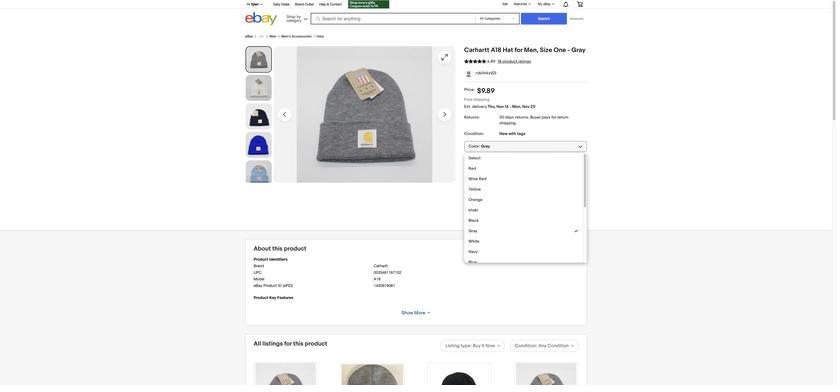 Task type: describe. For each thing, give the bounding box(es) containing it.
(epid)
[[283, 283, 293, 288]]

authentic carhartt acrylic watch hat beanie warm winter knit cap for men women~ image
[[516, 363, 577, 385]]

picture 15 of 28 image
[[246, 47, 271, 72]]

shop by category banner
[[244, 0, 587, 27]]

help
[[319, 2, 326, 6]]

season:winter,autumn.
[[527, 159, 570, 164]]

2 nov from the left
[[523, 104, 530, 109]]

key
[[269, 295, 276, 300]]

product for key
[[254, 295, 268, 300]]

shape.
[[509, 170, 521, 175]]

men
[[270, 34, 277, 39]]

account navigation
[[244, 0, 587, 10]]

patch
[[481, 159, 492, 164]]

thu,
[[488, 104, 496, 109]]

tyler
[[251, 2, 258, 6]]

all
[[254, 340, 261, 347]]

rybitskyi 0% positive feedback image
[[465, 69, 473, 77]]

list box inside $9.89 main content
[[464, 153, 587, 267]]

daily deals
[[273, 2, 290, 6]]

price:
[[464, 87, 475, 92]]

help & contact link
[[319, 2, 342, 8]]

1 vertical spatial product
[[263, 283, 277, 288]]

1 vertical spatial a18
[[374, 277, 381, 281]]

for for buyer pays for return shipping
[[552, 115, 557, 120]]

your
[[494, 165, 502, 170]]

to
[[479, 165, 483, 170]]

carhartt for carhartt a18 hat for men, size one - gray
[[464, 46, 490, 54]]

front.
[[516, 159, 526, 164]]

return
[[558, 115, 569, 120]]

product for identifiers
[[254, 257, 268, 261]]

warm.
[[513, 165, 524, 170]]

pays
[[542, 115, 551, 120]]

get the coupon image
[[348, 0, 389, 8]]

men's
[[281, 34, 291, 39]]

returns
[[515, 115, 528, 120]]

ebay for ebay
[[245, 34, 253, 39]]

size
[[540, 46, 553, 54]]

deals
[[281, 2, 290, 6]]

1 horizontal spatial carhartt a18 hat for men, size one - gray image
[[429, 371, 490, 385]]

tags
[[517, 131, 526, 136]]

all listings for this product
[[254, 340, 327, 347]]

buyer pays for return shipping
[[500, 115, 569, 126]]

men's accessories
[[281, 34, 312, 39]]

help & contact
[[319, 2, 342, 6]]

knit
[[464, 165, 471, 170]]

about
[[254, 245, 271, 252]]

outlet
[[305, 2, 314, 6]]

brand outlet link
[[295, 2, 314, 8]]

carhartt for carhartt patch sewn on the front. season:winter,autumn. acrylic knit hat to keep your head warm. type:knit hat. cuffed knit. flexible rib fabric holds shape. stretch fit.
[[464, 159, 480, 164]]

condition
[[548, 343, 569, 349]]

my
[[538, 2, 543, 6]]

black
[[469, 218, 479, 223]]

contact
[[330, 2, 342, 6]]

daily deals link
[[273, 2, 290, 8]]

1 vertical spatial this
[[293, 340, 304, 347]]

men's accessories link
[[281, 34, 312, 39]]

identifiers
[[269, 257, 288, 261]]

carhartt a18 hat for men, size one - gray
[[464, 46, 586, 54]]

the
[[509, 159, 515, 164]]

Search for anything text field
[[312, 13, 474, 24]]

new
[[500, 131, 508, 136]]

condition: any condition
[[515, 343, 569, 349]]

one
[[554, 46, 566, 54]]

fit.
[[536, 170, 541, 175]]

fabric
[[486, 170, 496, 175]]

shop by category button
[[284, 12, 309, 24]]

category
[[287, 18, 302, 23]]

buy
[[473, 343, 481, 349]]

ebay for ebay product id (epid)
[[254, 283, 262, 288]]

- inside the price: $9.89 free shipping est. delivery thu, nov 16 - mon, nov 20
[[510, 104, 511, 109]]

model
[[254, 277, 264, 281]]

30 days returns .
[[500, 115, 530, 120]]

rybitskyi(0)
[[476, 70, 497, 76]]

ebay link
[[245, 34, 253, 39]]

hats
[[317, 34, 324, 39]]

it
[[482, 343, 485, 349]]

delivery
[[472, 104, 487, 109]]

navy
[[469, 249, 478, 254]]

blue
[[469, 260, 477, 265]]

none submit inside shop by category 'banner'
[[521, 13, 567, 24]]

khaki
[[469, 208, 479, 213]]

product for 18
[[503, 59, 518, 64]]

hat.
[[544, 165, 551, 170]]

0035481167102
[[374, 270, 402, 275]]

0 vertical spatial .
[[528, 115, 530, 120]]

condition: for condition:
[[464, 131, 484, 136]]

0 vertical spatial for
[[515, 46, 523, 54]]

picture 18 of 28 image
[[246, 132, 272, 158]]

my ebay
[[538, 2, 551, 6]]

select
[[469, 155, 481, 161]]

acrylic
[[571, 159, 584, 164]]

1 nov from the left
[[497, 104, 504, 109]]

brand for brand
[[254, 264, 264, 268]]

about this product
[[254, 245, 306, 252]]

advanced
[[570, 17, 584, 20]]



Task type: locate. For each thing, give the bounding box(es) containing it.
0 horizontal spatial for
[[284, 340, 292, 347]]

list box
[[464, 153, 587, 267]]

gray
[[572, 46, 586, 54], [481, 144, 490, 149], [469, 228, 478, 234], [374, 322, 382, 326]]

brand left outlet
[[295, 2, 304, 6]]

0 vertical spatial carhartt
[[464, 46, 490, 54]]

4.89 18 product ratings
[[487, 59, 531, 64]]

this right listings
[[293, 340, 304, 347]]

womens mens beanie acrylic carhartt warm winter cap hat watch gifts hats - picture 15 of 28 image
[[274, 46, 456, 183]]

cuffed
[[552, 165, 565, 170]]

this up identifiers
[[272, 245, 283, 252]]

1 vertical spatial product
[[284, 245, 306, 252]]

hi tyler !
[[247, 2, 259, 6]]

2 horizontal spatial ebay
[[543, 2, 551, 6]]

30
[[500, 115, 505, 120]]

ebay inside $9.89 main content
[[245, 34, 253, 39]]

for for all listings for this product
[[284, 340, 292, 347]]

carhartt a18 hat for men, size one - gray image
[[342, 364, 404, 385], [429, 371, 490, 385]]

watchlist link
[[511, 1, 533, 7]]

$9.89 main content
[[245, 27, 587, 267]]

for inside buyer pays for return shipping
[[552, 115, 557, 120]]

brand
[[295, 2, 304, 6], [254, 264, 264, 268]]

1 vertical spatial .
[[516, 120, 517, 126]]

shipping inside buyer pays for return shipping
[[500, 120, 516, 126]]

0 horizontal spatial .
[[516, 120, 517, 126]]

1 vertical spatial red
[[479, 176, 487, 182]]

stretch
[[522, 170, 536, 175]]

ebay left men link
[[245, 34, 253, 39]]

ratings
[[519, 59, 531, 64]]

womens mens beanie acrylic carhartt warm winter cap hat watch gifts hats image
[[256, 363, 316, 385]]

listing
[[446, 343, 460, 349]]

sell link
[[500, 2, 510, 6]]

0 horizontal spatial red
[[469, 166, 476, 171]]

1 horizontal spatial for
[[515, 46, 523, 54]]

1400919081
[[374, 283, 395, 288]]

0 vertical spatial product
[[503, 59, 518, 64]]

type:knit
[[525, 165, 543, 170]]

a18 inside $9.89 main content
[[491, 46, 502, 54]]

days
[[505, 115, 514, 120]]

red down rib
[[479, 176, 487, 182]]

hat
[[472, 165, 478, 170]]

0 vertical spatial shipping
[[474, 97, 490, 102]]

nov
[[497, 104, 504, 109], [523, 104, 530, 109]]

wine red
[[469, 176, 487, 182]]

1 horizontal spatial this
[[293, 340, 304, 347]]

with
[[509, 131, 516, 136]]

. down 30 days returns .
[[516, 120, 517, 126]]

ebay down model at the left of the page
[[254, 283, 262, 288]]

accessories
[[292, 34, 312, 39]]

1 vertical spatial for
[[552, 115, 557, 120]]

1 horizontal spatial shipping
[[500, 120, 516, 126]]

ebay product id (epid)
[[254, 283, 293, 288]]

returns:
[[464, 115, 480, 120]]

1 horizontal spatial a18
[[491, 46, 502, 54]]

0 horizontal spatial carhartt a18 hat for men, size one - gray image
[[342, 364, 404, 385]]

ebay inside my ebay link
[[543, 2, 551, 6]]

nov left 20
[[523, 104, 530, 109]]

a18 up 1400919081
[[374, 277, 381, 281]]

listing type: buy it now
[[446, 343, 495, 349]]

product left id
[[263, 283, 277, 288]]

a18
[[491, 46, 502, 54], [374, 277, 381, 281]]

for right "pays"
[[552, 115, 557, 120]]

head
[[503, 165, 512, 170]]

brand outlet
[[295, 2, 314, 6]]

0 horizontal spatial shipping
[[474, 97, 490, 102]]

1 horizontal spatial ebay
[[254, 283, 262, 288]]

condition: up color:
[[464, 131, 484, 136]]

brand inside account navigation
[[295, 2, 304, 6]]

0 horizontal spatial condition:
[[464, 131, 484, 136]]

list
[[254, 363, 579, 385]]

1 horizontal spatial brand
[[295, 2, 304, 6]]

2 vertical spatial product
[[254, 295, 268, 300]]

carhartt up "0035481167102"
[[374, 264, 388, 268]]

0 vertical spatial brand
[[295, 2, 304, 6]]

condition: left any
[[515, 343, 538, 349]]

2 vertical spatial for
[[284, 340, 292, 347]]

18
[[498, 59, 502, 64]]

0 horizontal spatial this
[[272, 245, 283, 252]]

shipping inside the price: $9.89 free shipping est. delivery thu, nov 16 - mon, nov 20
[[474, 97, 490, 102]]

for right listings
[[284, 340, 292, 347]]

color: gray
[[469, 144, 490, 149]]

red left to
[[469, 166, 476, 171]]

0 horizontal spatial a18
[[374, 277, 381, 281]]

2 vertical spatial ebay
[[254, 283, 262, 288]]

est.
[[464, 104, 471, 109]]

0 vertical spatial ebay
[[543, 2, 551, 6]]

0 vertical spatial product
[[254, 257, 268, 261]]

0 horizontal spatial brand
[[254, 264, 264, 268]]

color
[[254, 322, 263, 326]]

1 vertical spatial ebay
[[245, 34, 253, 39]]

1 horizontal spatial .
[[528, 115, 530, 120]]

16
[[505, 104, 509, 109]]

sell
[[503, 2, 508, 6]]

1 horizontal spatial -
[[568, 46, 570, 54]]

knit.
[[566, 165, 574, 170]]

picture 16 of 28 image
[[246, 75, 272, 101]]

for
[[515, 46, 523, 54], [552, 115, 557, 120], [284, 340, 292, 347]]

carhartt up hat
[[464, 159, 480, 164]]

shop
[[287, 14, 296, 19]]

.
[[528, 115, 530, 120], [516, 120, 517, 126]]

1 horizontal spatial condition:
[[515, 343, 538, 349]]

by
[[297, 14, 301, 19]]

ebay
[[543, 2, 551, 6], [245, 34, 253, 39], [254, 283, 262, 288]]

shipping up delivery
[[474, 97, 490, 102]]

0 vertical spatial a18
[[491, 46, 502, 54]]

picture 19 of 28 image
[[246, 160, 272, 186]]

1 vertical spatial brand
[[254, 264, 264, 268]]

upc
[[254, 270, 262, 275]]

rib
[[480, 170, 485, 175]]

id
[[278, 283, 282, 288]]

. left buyer
[[528, 115, 530, 120]]

0 vertical spatial -
[[568, 46, 570, 54]]

holds
[[497, 170, 508, 175]]

product left the key
[[254, 295, 268, 300]]

daily
[[273, 2, 281, 6]]

show more button
[[396, 307, 436, 318]]

condition:
[[464, 131, 484, 136], [515, 343, 538, 349]]

carhartt up the 4.89 out of 5 stars based on 18 product ratings image
[[464, 46, 490, 54]]

mon,
[[512, 104, 522, 109]]

your shopping cart image
[[577, 1, 583, 7]]

now
[[486, 343, 495, 349]]

hats link
[[317, 34, 324, 39]]

!
[[258, 2, 259, 6]]

shop by category
[[287, 14, 302, 23]]

white
[[469, 239, 480, 244]]

4.89
[[487, 59, 496, 64]]

hi
[[247, 2, 250, 6]]

sewn
[[493, 159, 502, 164]]

condition: for condition: any condition
[[515, 343, 538, 349]]

show more
[[402, 310, 426, 316]]

hat
[[503, 46, 513, 54]]

2 horizontal spatial for
[[552, 115, 557, 120]]

new with tags
[[500, 131, 526, 136]]

product
[[503, 59, 518, 64], [284, 245, 306, 252], [305, 340, 327, 347]]

1 vertical spatial carhartt
[[464, 159, 480, 164]]

- right 16
[[510, 104, 511, 109]]

watchlist
[[514, 2, 527, 6]]

listings
[[263, 340, 283, 347]]

product inside $9.89 main content
[[503, 59, 518, 64]]

2 vertical spatial carhartt
[[374, 264, 388, 268]]

0 horizontal spatial ebay
[[245, 34, 253, 39]]

0 horizontal spatial -
[[510, 104, 511, 109]]

1 horizontal spatial red
[[479, 176, 487, 182]]

$9.89
[[477, 87, 495, 95]]

- right one
[[568, 46, 570, 54]]

free
[[464, 97, 473, 102]]

advanced link
[[567, 13, 586, 24]]

more
[[414, 310, 426, 316]]

1 vertical spatial -
[[510, 104, 511, 109]]

a18 up 18 on the right top
[[491, 46, 502, 54]]

None submit
[[521, 13, 567, 24]]

4.89 out of 5 stars based on 18 product ratings image
[[464, 58, 486, 64]]

on
[[503, 159, 508, 164]]

yellow
[[469, 187, 481, 192]]

type:
[[461, 343, 472, 349]]

18 product ratings link
[[498, 59, 531, 64]]

1 horizontal spatial nov
[[523, 104, 530, 109]]

ebay right my
[[543, 2, 551, 6]]

2 vertical spatial product
[[305, 340, 327, 347]]

0 vertical spatial red
[[469, 166, 476, 171]]

brand up upc
[[254, 264, 264, 268]]

0 vertical spatial condition:
[[464, 131, 484, 136]]

0 vertical spatial this
[[272, 245, 283, 252]]

brand for brand outlet
[[295, 2, 304, 6]]

1 vertical spatial shipping
[[500, 120, 516, 126]]

shipping down days
[[500, 120, 516, 126]]

list box containing select
[[464, 153, 587, 267]]

carhartt inside carhartt patch sewn on the front. season:winter,autumn. acrylic knit hat to keep your head warm. type:knit hat. cuffed knit. flexible rib fabric holds shape. stretch fit.
[[464, 159, 480, 164]]

condition: inside $9.89 main content
[[464, 131, 484, 136]]

for right hat on the right of page
[[515, 46, 523, 54]]

orange
[[469, 197, 483, 202]]

0 horizontal spatial nov
[[497, 104, 504, 109]]

nov left 16
[[497, 104, 504, 109]]

1 vertical spatial condition:
[[515, 343, 538, 349]]

my ebay link
[[535, 1, 557, 7]]

price: $9.89 free shipping est. delivery thu, nov 16 - mon, nov 20
[[464, 87, 536, 109]]

picture 17 of 28 image
[[246, 104, 272, 129]]

product for this
[[284, 245, 306, 252]]

men link
[[270, 34, 277, 39]]

product down about
[[254, 257, 268, 261]]

carhartt patch sewn on the front. season:winter,autumn. acrylic knit hat to keep your head warm. type:knit hat. cuffed knit. flexible rib fabric holds shape. stretch fit.
[[464, 159, 584, 175]]



Task type: vqa. For each thing, say whether or not it's contained in the screenshot.
the customer, associated with Big
no



